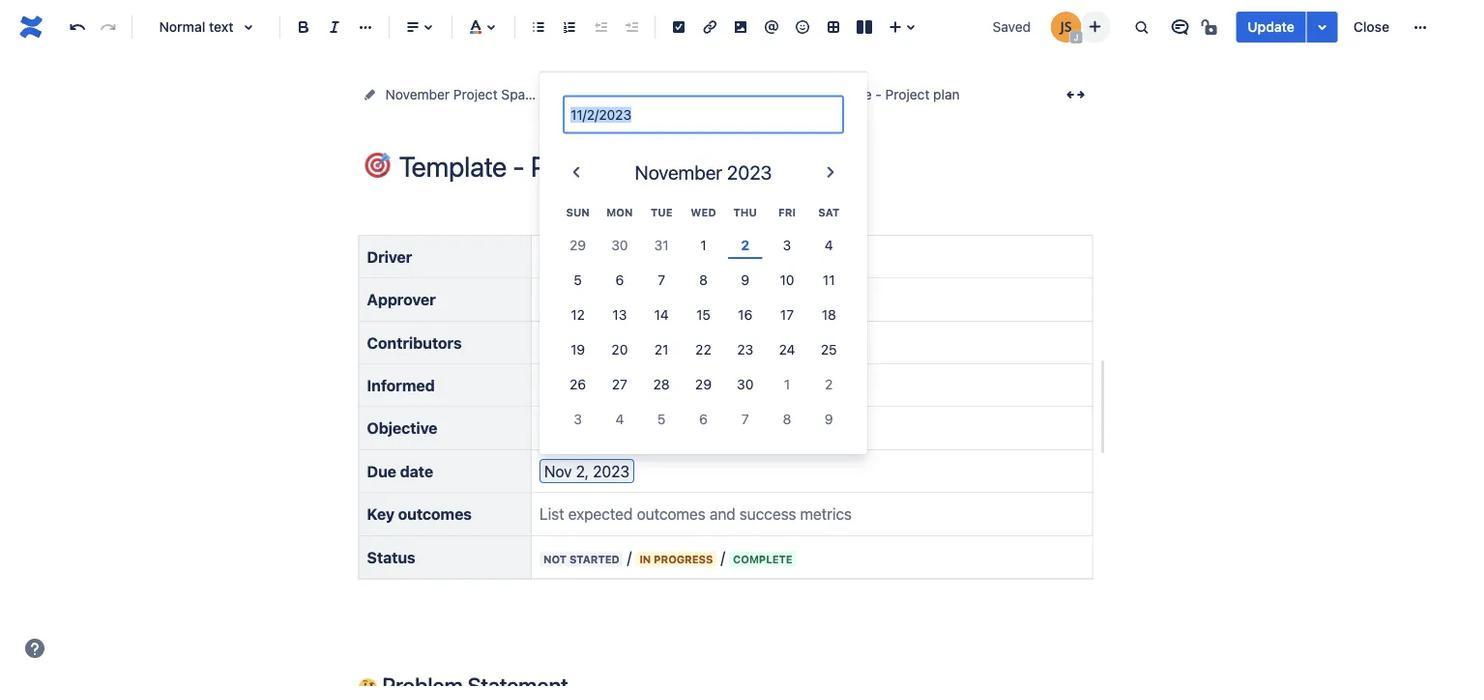 Task type: locate. For each thing, give the bounding box(es) containing it.
None field
[[565, 97, 842, 132]]

0 vertical spatial 30 button
[[599, 228, 641, 263]]

complete
[[733, 553, 793, 566]]

4 button down sat
[[808, 228, 850, 263]]

4 down 27 button
[[616, 411, 624, 427]]

space up the 'add'
[[501, 87, 540, 103]]

1 horizontal spatial 9
[[825, 411, 833, 427]]

0 horizontal spatial 8 button
[[683, 263, 724, 298]]

6 button up 13
[[599, 263, 641, 298]]

29 down sun
[[570, 237, 586, 253]]

space down mention image
[[752, 87, 791, 103]]

1 horizontal spatial 29 button
[[683, 367, 724, 402]]

complete
[[540, 419, 607, 438]]

november project space link up the 'add'
[[385, 83, 540, 106]]

1 horizontal spatial 4
[[825, 237, 833, 253]]

5
[[574, 272, 582, 288], [658, 411, 666, 427]]

0 horizontal spatial space
[[501, 87, 540, 103]]

0 vertical spatial 2
[[741, 237, 750, 253]]

6 down 22 button
[[699, 411, 708, 427]]

0 horizontal spatial 1
[[700, 237, 707, 253]]

4 button down the 27
[[599, 402, 641, 437]]

sat
[[818, 206, 840, 219]]

add header image button
[[494, 117, 652, 141]]

1 vertical spatial 1
[[784, 377, 790, 393]]

outdent ⇧tab image
[[589, 15, 612, 39]]

row containing 19
[[557, 333, 850, 367]]

key outcomes
[[367, 505, 472, 524]]

9 for bottom "9" button
[[825, 411, 833, 427]]

6
[[616, 272, 624, 288], [699, 411, 708, 427]]

emoji image
[[791, 15, 814, 39]]

1 vertical spatial 7
[[742, 411, 749, 427]]

1 row from the top
[[557, 196, 850, 228]]

0 horizontal spatial 9
[[741, 272, 750, 288]]

close
[[1354, 19, 1390, 35]]

row
[[557, 196, 850, 228], [557, 228, 850, 263], [557, 263, 850, 298], [557, 298, 850, 333], [557, 333, 850, 367], [557, 367, 850, 402], [557, 402, 850, 437]]

2 row from the top
[[557, 228, 850, 263]]

november project space up the 'add'
[[385, 87, 540, 103]]

november right move this page image
[[385, 87, 450, 103]]

1 horizontal spatial 30 button
[[724, 367, 766, 402]]

status
[[367, 548, 416, 567]]

normal text button
[[140, 6, 272, 48]]

29 button down 22
[[683, 367, 724, 402]]

saved
[[993, 19, 1031, 35]]

1 vertical spatial 8 button
[[766, 402, 808, 437]]

18
[[822, 307, 836, 323]]

started
[[569, 553, 620, 566]]

november project space link down link image
[[636, 83, 791, 106]]

0 horizontal spatial 4 button
[[599, 402, 641, 437]]

0 horizontal spatial 8
[[699, 272, 708, 288]]

0 vertical spatial 8
[[699, 272, 708, 288]]

1 vertical spatial 29
[[695, 377, 712, 393]]

tue
[[651, 206, 673, 219]]

2 for the bottommost 2 button
[[825, 377, 833, 393]]

1 horizontal spatial 3 button
[[766, 228, 808, 263]]

29
[[570, 237, 586, 253], [695, 377, 712, 393]]

project inside main content area, start typing to enter text. text field
[[687, 419, 736, 438]]

0 vertical spatial 4
[[825, 237, 833, 253]]

2023 inside main content area, start typing to enter text. text field
[[593, 462, 630, 481]]

/ left in
[[627, 548, 632, 567]]

1 for bottom 1 button
[[784, 377, 790, 393]]

5 row from the top
[[557, 333, 850, 367]]

1 horizontal spatial 30
[[737, 377, 754, 393]]

november inside main content area, start typing to enter text. text field
[[611, 419, 683, 438]]

7 for the top the 7 button
[[658, 272, 665, 288]]

0 horizontal spatial 2023
[[593, 462, 630, 481]]

0 vertical spatial 7
[[658, 272, 665, 288]]

john smith image
[[1051, 12, 1081, 43]]

6 button down 22 button
[[683, 402, 724, 437]]

november project space for 2nd november project space link from the right
[[385, 87, 540, 103]]

7 button up the 14
[[641, 263, 683, 298]]

7 button down 23 button
[[724, 402, 766, 437]]

1 horizontal spatial 3
[[783, 237, 791, 253]]

21
[[655, 342, 669, 358]]

12 button
[[557, 298, 599, 333]]

2
[[741, 237, 750, 253], [825, 377, 833, 393]]

/ right progress
[[721, 548, 725, 567]]

1 november project space from the left
[[385, 87, 540, 103]]

1 vertical spatial 5 button
[[641, 402, 683, 437]]

template - project plan link
[[815, 83, 960, 106]]

13
[[613, 307, 627, 323]]

6 button
[[599, 263, 641, 298], [683, 402, 724, 437]]

22
[[695, 342, 712, 358]]

1 down the wed
[[700, 237, 707, 253]]

0 horizontal spatial 7
[[658, 272, 665, 288]]

5 down 28 button
[[658, 411, 666, 427]]

28
[[653, 377, 670, 393]]

14
[[654, 307, 669, 323]]

1 vertical spatial 5
[[658, 411, 666, 427]]

-
[[876, 87, 882, 103]]

0 horizontal spatial november project space link
[[385, 83, 540, 106]]

nov
[[544, 462, 572, 481]]

1 vertical spatial 7 button
[[724, 402, 766, 437]]

8 up '15'
[[699, 272, 708, 288]]

not started / in progress / complete
[[543, 548, 793, 567]]

1 vertical spatial 4 button
[[599, 402, 641, 437]]

2 space from the left
[[752, 87, 791, 103]]

0 vertical spatial 9
[[741, 272, 750, 288]]

1 horizontal spatial 5
[[658, 411, 666, 427]]

24 button
[[766, 333, 808, 367]]

1 horizontal spatial november project space link
[[636, 83, 791, 106]]

1 horizontal spatial 2023
[[727, 161, 772, 184]]

1 horizontal spatial 5 button
[[641, 402, 683, 437]]

30 button down the 23 on the right of page
[[724, 367, 766, 402]]

19 button
[[557, 333, 599, 367]]

31
[[654, 237, 669, 253]]

0 horizontal spatial 9 button
[[724, 263, 766, 298]]

30 button
[[599, 228, 641, 263], [724, 367, 766, 402]]

30 down mon
[[611, 237, 628, 253]]

0 vertical spatial 7 button
[[641, 263, 683, 298]]

6 row from the top
[[557, 367, 850, 402]]

0 horizontal spatial 2 button
[[724, 228, 766, 263]]

1 vertical spatial 8
[[783, 411, 791, 427]]

2 down 25 button
[[825, 377, 833, 393]]

1 vertical spatial 6
[[699, 411, 708, 427]]

0 horizontal spatial 5
[[574, 272, 582, 288]]

8 button up '15'
[[683, 263, 724, 298]]

row down november 2023
[[557, 196, 850, 228]]

8 down the 24 button at the right of the page
[[783, 411, 791, 427]]

close button
[[1342, 12, 1401, 43]]

1 horizontal spatial 7
[[742, 411, 749, 427]]

1 for the leftmost 1 button
[[700, 237, 707, 253]]

row down the wed
[[557, 228, 850, 263]]

more formatting image
[[354, 15, 377, 39]]

0 horizontal spatial 6
[[616, 272, 624, 288]]

invite to edit image
[[1083, 15, 1107, 38]]

not
[[543, 553, 567, 566]]

row down 28
[[557, 402, 850, 437]]

2 button down the thu
[[724, 228, 766, 263]]

1 vertical spatial 2
[[825, 377, 833, 393]]

2 button down 25
[[808, 367, 850, 402]]

1 november project space link from the left
[[385, 83, 540, 106]]

previous month, october 2023 image
[[565, 161, 588, 184]]

:dart: image
[[365, 153, 390, 178]]

27 button
[[599, 367, 641, 402]]

3 button down fri on the right top
[[766, 228, 808, 263]]

5 button up 12
[[557, 263, 599, 298]]

template - project plan
[[815, 87, 960, 103]]

confluence image
[[15, 12, 46, 43], [15, 12, 46, 43]]

25 button
[[808, 333, 850, 367]]

0 horizontal spatial 2
[[741, 237, 750, 253]]

1 vertical spatial 6 button
[[683, 402, 724, 437]]

1 horizontal spatial 6 button
[[683, 402, 724, 437]]

9 button down 25 button
[[808, 402, 850, 437]]

layouts image
[[853, 15, 876, 39]]

4 down sat
[[825, 237, 833, 253]]

1 vertical spatial 2023
[[593, 462, 630, 481]]

0 horizontal spatial 7 button
[[641, 263, 683, 298]]

add
[[525, 121, 550, 137]]

31 button
[[641, 228, 683, 263]]

0 vertical spatial 6
[[616, 272, 624, 288]]

0 vertical spatial 5
[[574, 272, 582, 288]]

row group
[[557, 228, 850, 437]]

2 button
[[724, 228, 766, 263], [808, 367, 850, 402]]

0 horizontal spatial /
[[627, 548, 632, 567]]

Give this page a title text field
[[399, 151, 1093, 183]]

1 horizontal spatial 1
[[784, 377, 790, 393]]

1 button down 24
[[766, 367, 808, 402]]

date
[[400, 462, 433, 481]]

29 button down sun
[[557, 228, 599, 263]]

0 vertical spatial 1 button
[[683, 228, 724, 263]]

0 horizontal spatial 4
[[616, 411, 624, 427]]

november down 28 button
[[611, 419, 683, 438]]

1 vertical spatial 30 button
[[724, 367, 766, 402]]

row down 22
[[557, 367, 850, 402]]

29 down 22 button
[[695, 377, 712, 393]]

1
[[700, 237, 707, 253], [784, 377, 790, 393]]

1 button
[[683, 228, 724, 263], [766, 367, 808, 402]]

content link
[[563, 83, 613, 106]]

Main content area, start typing to enter text. text field
[[347, 212, 1107, 688]]

november 2023 grid
[[557, 196, 850, 437]]

2023 up the thu
[[727, 161, 772, 184]]

7 down 31 button
[[658, 272, 665, 288]]

mention image
[[760, 15, 783, 39]]

5 button down 28
[[641, 402, 683, 437]]

0 horizontal spatial 29
[[570, 237, 586, 253]]

2 down the thu
[[741, 237, 750, 253]]

1 vertical spatial 1 button
[[766, 367, 808, 402]]

1 vertical spatial 4
[[616, 411, 624, 427]]

space
[[501, 87, 540, 103], [752, 87, 791, 103]]

1 horizontal spatial /
[[721, 548, 725, 567]]

1 horizontal spatial 8
[[783, 411, 791, 427]]

november up image
[[636, 87, 701, 103]]

row containing 29
[[557, 228, 850, 263]]

30 button down mon
[[599, 228, 641, 263]]

3
[[783, 237, 791, 253], [574, 411, 582, 427]]

0 vertical spatial 6 button
[[599, 263, 641, 298]]

0 vertical spatial 29 button
[[557, 228, 599, 263]]

2 / from the left
[[721, 548, 725, 567]]

1 vertical spatial 9 button
[[808, 402, 850, 437]]

2 november project space from the left
[[636, 87, 791, 103]]

2,
[[576, 462, 589, 481]]

november project space
[[385, 87, 540, 103], [636, 87, 791, 103]]

1 horizontal spatial 1 button
[[766, 367, 808, 402]]

10 button
[[766, 263, 808, 298]]

1 vertical spatial 3
[[574, 411, 582, 427]]

1 vertical spatial 3 button
[[557, 402, 599, 437]]

8 button
[[683, 263, 724, 298], [766, 402, 808, 437]]

comment icon image
[[1169, 15, 1192, 39]]

3 down 26 button
[[574, 411, 582, 427]]

6 up 13
[[616, 272, 624, 288]]

complete november project
[[540, 419, 736, 438]]

0 horizontal spatial 6 button
[[599, 263, 641, 298]]

0 horizontal spatial 5 button
[[557, 263, 599, 298]]

add image, video, or file image
[[729, 15, 752, 39]]

4
[[825, 237, 833, 253], [616, 411, 624, 427]]

5 up 12
[[574, 272, 582, 288]]

9 up 16
[[741, 272, 750, 288]]

3 down fri on the right top
[[783, 237, 791, 253]]

30
[[611, 237, 628, 253], [737, 377, 754, 393]]

space for 2nd november project space link from left
[[752, 87, 791, 103]]

0 vertical spatial 5 button
[[557, 263, 599, 298]]

0 vertical spatial 2023
[[727, 161, 772, 184]]

0 vertical spatial 1
[[700, 237, 707, 253]]

0 horizontal spatial 30 button
[[599, 228, 641, 263]]

0 vertical spatial 29
[[570, 237, 586, 253]]

8
[[699, 272, 708, 288], [783, 411, 791, 427]]

29 for leftmost 29 button
[[570, 237, 586, 253]]

9 for topmost "9" button
[[741, 272, 750, 288]]

0 horizontal spatial november project space
[[385, 87, 540, 103]]

1 horizontal spatial 9 button
[[808, 402, 850, 437]]

1 vertical spatial 29 button
[[683, 367, 724, 402]]

november project space down link image
[[636, 87, 791, 103]]

align left image
[[401, 15, 425, 39]]

due
[[367, 462, 396, 481]]

0 vertical spatial 3
[[783, 237, 791, 253]]

1 horizontal spatial november project space
[[636, 87, 791, 103]]

november
[[385, 87, 450, 103], [636, 87, 701, 103], [635, 161, 722, 184], [611, 419, 683, 438]]

1 horizontal spatial 29
[[695, 377, 712, 393]]

row containing 3
[[557, 402, 850, 437]]

adjust update settings image
[[1311, 15, 1334, 39]]

3 row from the top
[[557, 263, 850, 298]]

5 button
[[557, 263, 599, 298], [641, 402, 683, 437]]

0 vertical spatial 2 button
[[724, 228, 766, 263]]

1 horizontal spatial 2 button
[[808, 367, 850, 402]]

row up '15'
[[557, 263, 850, 298]]

2023 right 2,
[[593, 462, 630, 481]]

3 button
[[766, 228, 808, 263], [557, 402, 599, 437]]

9 button up 16
[[724, 263, 766, 298]]

text
[[209, 19, 234, 35]]

1 horizontal spatial space
[[752, 87, 791, 103]]

7 down 23 button
[[742, 411, 749, 427]]

9 down 25 button
[[825, 411, 833, 427]]

30 down 23 button
[[737, 377, 754, 393]]

7 row from the top
[[557, 402, 850, 437]]

8 button down the 24 button at the right of the page
[[766, 402, 808, 437]]

plan
[[933, 87, 960, 103]]

:thinking: image
[[358, 679, 378, 688], [358, 679, 378, 688]]

:dart: image
[[365, 153, 390, 178]]

4 row from the top
[[557, 298, 850, 333]]

7
[[658, 272, 665, 288], [742, 411, 749, 427]]

1 vertical spatial 9
[[825, 411, 833, 427]]

row up 22
[[557, 298, 850, 333]]

3 button down 26
[[557, 402, 599, 437]]

1 button down the wed
[[683, 228, 724, 263]]

1 horizontal spatial 4 button
[[808, 228, 850, 263]]

november 2023
[[635, 161, 772, 184]]

0 horizontal spatial 30
[[611, 237, 628, 253]]

1 space from the left
[[501, 87, 540, 103]]

italic ⌘i image
[[323, 15, 346, 39]]

row down '15'
[[557, 333, 850, 367]]

1 horizontal spatial 2
[[825, 377, 833, 393]]

1 down the 24 button at the right of the page
[[784, 377, 790, 393]]



Task type: vqa. For each thing, say whether or not it's contained in the screenshot.
5 button
yes



Task type: describe. For each thing, give the bounding box(es) containing it.
13 button
[[599, 298, 641, 333]]

progress
[[654, 553, 713, 566]]

due date
[[367, 462, 433, 481]]

7 for the rightmost the 7 button
[[742, 411, 749, 427]]

make page full-width image
[[1064, 83, 1087, 106]]

0 vertical spatial 3 button
[[766, 228, 808, 263]]

22 button
[[683, 333, 724, 367]]

content
[[563, 87, 613, 103]]

redo ⌘⇧z image
[[97, 15, 120, 39]]

update
[[1248, 19, 1295, 35]]

0 vertical spatial 8 button
[[683, 263, 724, 298]]

26
[[570, 377, 586, 393]]

0 horizontal spatial 3 button
[[557, 402, 599, 437]]

row containing 12
[[557, 298, 850, 333]]

0 horizontal spatial 3
[[574, 411, 582, 427]]

23 button
[[724, 333, 766, 367]]

add header image
[[525, 121, 641, 137]]

2 for topmost 2 button
[[741, 237, 750, 253]]

row containing 5
[[557, 263, 850, 298]]

objective
[[367, 419, 438, 438]]

table image
[[822, 15, 845, 39]]

11
[[823, 272, 835, 288]]

normal
[[159, 19, 205, 35]]

template
[[815, 87, 872, 103]]

nov 2, 2023
[[544, 462, 630, 481]]

12
[[571, 307, 585, 323]]

no restrictions image
[[1199, 15, 1223, 39]]

0 vertical spatial 30
[[611, 237, 628, 253]]

21 button
[[641, 333, 683, 367]]

0 vertical spatial 9 button
[[724, 263, 766, 298]]

link image
[[698, 15, 721, 39]]

thu
[[734, 206, 757, 219]]

row containing sun
[[557, 196, 850, 228]]

find and replace image
[[1130, 15, 1153, 39]]

19
[[571, 342, 585, 358]]

normal text
[[159, 19, 234, 35]]

18 button
[[808, 298, 850, 333]]

0 vertical spatial 4 button
[[808, 228, 850, 263]]

bullet list ⌘⇧8 image
[[527, 15, 550, 39]]

2 november project space link from the left
[[636, 83, 791, 106]]

1 vertical spatial 2 button
[[808, 367, 850, 402]]

numbered list ⌘⇧7 image
[[558, 15, 581, 39]]

1 / from the left
[[627, 548, 632, 567]]

4 for topmost 4 button
[[825, 237, 833, 253]]

28 button
[[641, 367, 683, 402]]

14 button
[[641, 298, 683, 333]]

outcomes
[[398, 505, 472, 524]]

bold ⌘b image
[[292, 15, 315, 39]]

24
[[779, 342, 795, 358]]

15
[[696, 307, 711, 323]]

23
[[737, 342, 754, 358]]

fri
[[779, 206, 796, 219]]

sun
[[566, 206, 590, 219]]

mon
[[607, 206, 633, 219]]

row group containing 29
[[557, 228, 850, 437]]

11 button
[[808, 263, 850, 298]]

november up the tue
[[635, 161, 722, 184]]

image
[[602, 121, 641, 137]]

approver
[[367, 291, 436, 309]]

move this page image
[[362, 87, 378, 103]]

row containing 26
[[557, 367, 850, 402]]

driver
[[367, 248, 412, 266]]

1 horizontal spatial 8 button
[[766, 402, 808, 437]]

more image
[[1409, 15, 1432, 39]]

header
[[554, 121, 598, 137]]

25
[[821, 342, 837, 358]]

indent tab image
[[620, 15, 643, 39]]

20 button
[[599, 333, 641, 367]]

undo ⌘z image
[[66, 15, 89, 39]]

8 for right 8 button
[[783, 411, 791, 427]]

15 button
[[683, 298, 724, 333]]

0 horizontal spatial 29 button
[[557, 228, 599, 263]]

17
[[780, 307, 794, 323]]

5 for 5 button to the left
[[574, 272, 582, 288]]

27
[[612, 377, 628, 393]]

update button
[[1236, 12, 1306, 43]]

next month, december 2023 image
[[819, 161, 842, 184]]

contributors
[[367, 333, 462, 352]]

16
[[738, 307, 753, 323]]

5 for 5 button to the right
[[658, 411, 666, 427]]

space for 2nd november project space link from the right
[[501, 87, 540, 103]]

help image
[[23, 637, 46, 660]]

november project space for 2nd november project space link from left
[[636, 87, 791, 103]]

4 for the left 4 button
[[616, 411, 624, 427]]

informed
[[367, 376, 435, 395]]

20
[[612, 342, 628, 358]]

17 button
[[766, 298, 808, 333]]

29 for rightmost 29 button
[[695, 377, 712, 393]]

action item image
[[667, 15, 690, 39]]

0 horizontal spatial 1 button
[[683, 228, 724, 263]]

1 horizontal spatial 7 button
[[724, 402, 766, 437]]

1 vertical spatial 30
[[737, 377, 754, 393]]

8 for the top 8 button
[[699, 272, 708, 288]]

key
[[367, 505, 395, 524]]

wed
[[691, 206, 716, 219]]

10
[[780, 272, 794, 288]]

26 button
[[557, 367, 599, 402]]

1 horizontal spatial 6
[[699, 411, 708, 427]]

16 button
[[724, 298, 766, 333]]

in
[[640, 553, 651, 566]]



